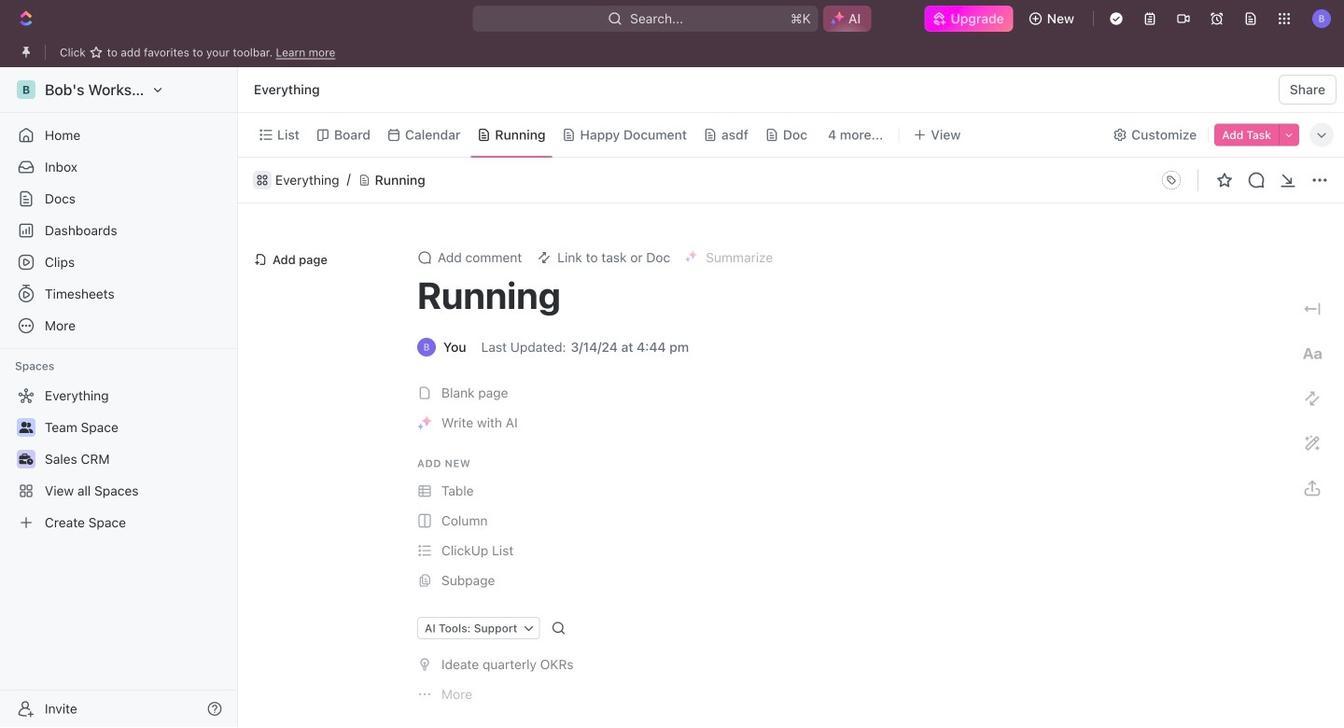 Task type: describe. For each thing, give the bounding box(es) containing it.
bob's workspace, , element
[[17, 80, 35, 99]]

business time image
[[19, 454, 33, 465]]

user group image
[[19, 422, 33, 433]]



Task type: locate. For each thing, give the bounding box(es) containing it.
tree inside sidebar navigation
[[7, 381, 230, 538]]

tree
[[7, 381, 230, 538]]

dropdown menu image
[[1156, 165, 1186, 195]]

sidebar navigation
[[0, 67, 242, 727]]



Task type: vqa. For each thing, say whether or not it's contained in the screenshot.
Bob's Workspace, , Element
yes



